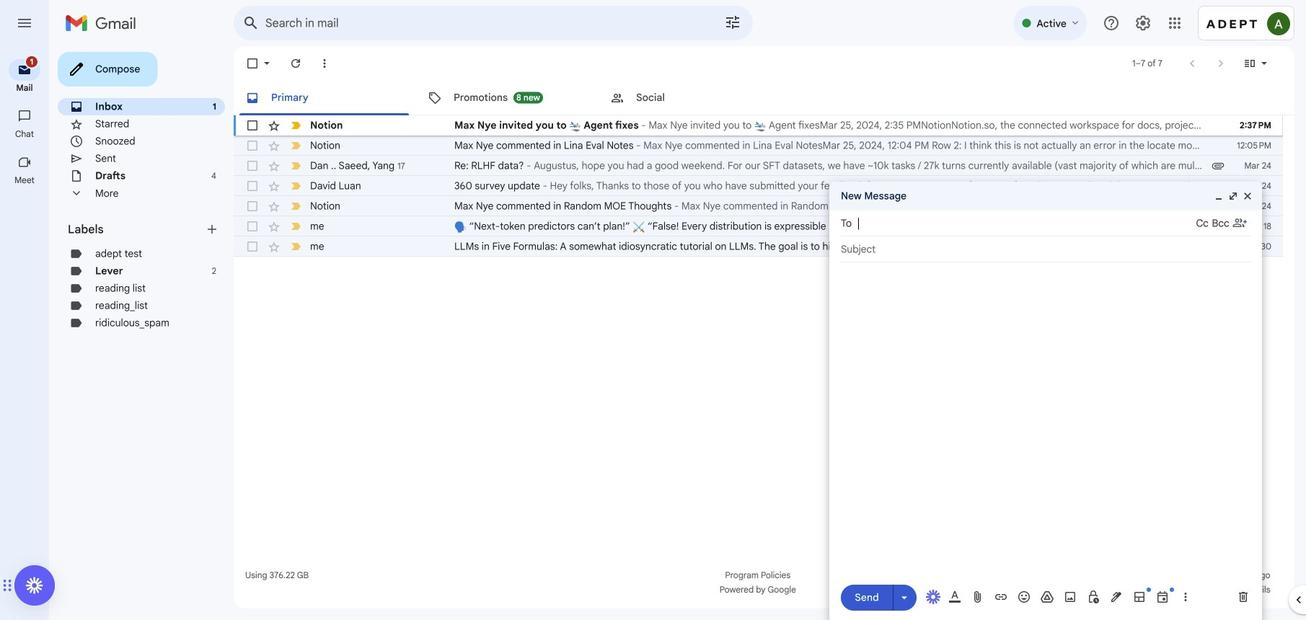 Task type: locate. For each thing, give the bounding box(es) containing it.
main content
[[234, 46, 1307, 609]]

has attachment image
[[1212, 159, 1226, 173]]

3 row from the top
[[234, 156, 1284, 176]]

insert emoji ‪(⌘⇧2)‬ image
[[1017, 590, 1032, 605]]

insert photo image
[[1064, 590, 1078, 605]]

Search in mail text field
[[266, 16, 684, 30]]

search in mail image
[[238, 10, 264, 36]]

footer
[[234, 569, 1284, 597]]

None checkbox
[[245, 139, 260, 153], [245, 159, 260, 173], [245, 219, 260, 234], [245, 240, 260, 254], [245, 139, 260, 153], [245, 159, 260, 173], [245, 219, 260, 234], [245, 240, 260, 254]]

toggle split pane mode image
[[1243, 56, 1258, 71]]

tab list
[[234, 81, 1295, 115]]

gmail image
[[65, 9, 144, 38]]

support image
[[1103, 14, 1121, 32]]

🛬 image
[[755, 120, 767, 132]]

pop out image
[[1228, 190, 1240, 202]]

None checkbox
[[245, 56, 260, 71], [245, 118, 260, 133], [245, 179, 260, 193], [245, 199, 260, 214], [245, 56, 260, 71], [245, 118, 260, 133], [245, 179, 260, 193], [245, 199, 260, 214]]

dialog
[[830, 182, 1263, 621]]

record a loom image
[[26, 577, 43, 595]]

insert files using drive image
[[1041, 590, 1055, 605]]

navigation
[[0, 46, 51, 621]]

🛬 image
[[570, 120, 582, 132]]

attach files image
[[971, 590, 986, 605]]

7 row from the top
[[234, 237, 1307, 257]]

1 row from the top
[[234, 115, 1284, 136]]

Search in mail search field
[[234, 6, 753, 40]]

2 move image from the left
[[7, 577, 12, 595]]

heading
[[0, 82, 49, 94], [0, 128, 49, 140], [0, 175, 49, 186], [68, 222, 205, 237]]

row
[[234, 115, 1284, 136], [234, 136, 1284, 156], [234, 156, 1284, 176], [234, 176, 1284, 196], [234, 196, 1284, 216], [234, 216, 1307, 237], [234, 237, 1307, 257]]

1 move image from the left
[[2, 577, 7, 595]]

move image
[[2, 577, 7, 595], [7, 577, 12, 595]]

Subject field
[[841, 242, 1251, 257]]

4 row from the top
[[234, 176, 1284, 196]]

primary tab
[[234, 81, 415, 115]]

🗣️ image
[[1013, 221, 1025, 233]]

select a layout image
[[1133, 590, 1147, 605]]

set up a time to meet image
[[1156, 590, 1170, 605]]

insert signature image
[[1110, 590, 1124, 605]]

social tab
[[599, 81, 781, 115]]

minimize image
[[1214, 190, 1225, 202]]

6 row from the top
[[234, 216, 1307, 237]]



Task type: vqa. For each thing, say whether or not it's contained in the screenshot.
bottommost up!
no



Task type: describe. For each thing, give the bounding box(es) containing it.
🗣️ image
[[455, 221, 467, 233]]

⚔️ image
[[633, 221, 645, 233]]

toggle confidential mode image
[[1087, 590, 1101, 605]]

settings image
[[1135, 14, 1152, 32]]

refresh image
[[289, 56, 303, 71]]

advanced search options image
[[719, 8, 748, 37]]

discard draft ‪(⌘⇧d)‬ image
[[1237, 590, 1251, 605]]

promotions, 8 new messages, tab
[[416, 81, 598, 115]]

more options image
[[1182, 590, 1191, 605]]

main menu image
[[16, 14, 33, 32]]

5 row from the top
[[234, 196, 1284, 216]]

To recipients text field
[[858, 212, 1197, 235]]

close image
[[1243, 190, 1254, 202]]

more send options image
[[898, 591, 912, 605]]

2 row from the top
[[234, 136, 1284, 156]]

more email options image
[[317, 56, 332, 71]]

insert link ‪(⌘k)‬ image
[[994, 590, 1009, 605]]



